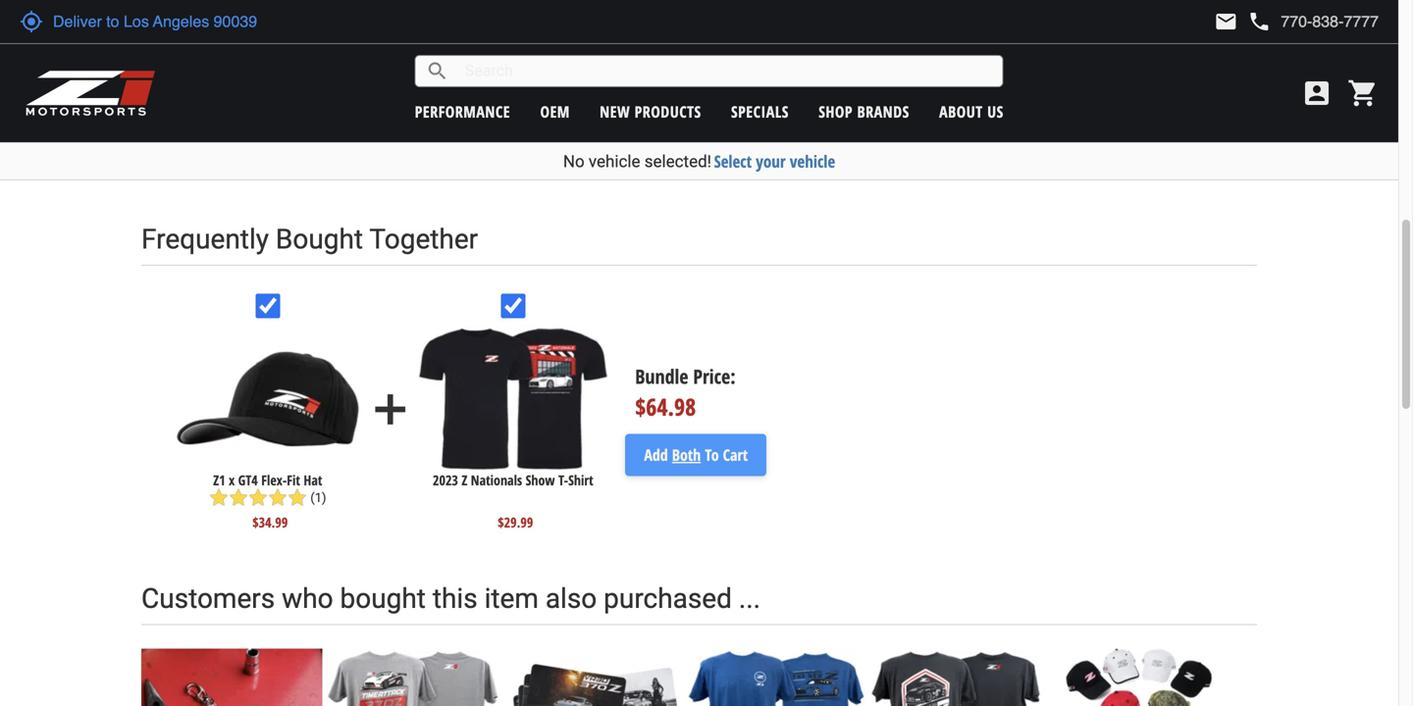 Task type: describe. For each thing, give the bounding box(es) containing it.
us
[[988, 101, 1004, 122]]

products
[[635, 101, 702, 122]]

select your vehicle link
[[714, 150, 836, 173]]

question
[[1185, 14, 1233, 33]]

hat
[[304, 471, 322, 490]]

account_box
[[1302, 78, 1333, 109]]

z1 motorsports logo image
[[25, 69, 157, 118]]

together
[[370, 224, 478, 256]]

0 vertical spatial about
[[1237, 14, 1269, 33]]

3 star from the left
[[248, 488, 268, 508]]

specials link
[[731, 101, 789, 122]]

$64.98
[[635, 391, 696, 423]]

bundle price: $64.98
[[635, 363, 736, 423]]

2 star from the left
[[229, 488, 248, 508]]

performance link
[[415, 101, 511, 122]]

customers
[[141, 583, 275, 616]]

shopping_cart
[[1348, 78, 1379, 109]]

ask
[[1152, 14, 1171, 33]]

new products link
[[600, 101, 702, 122]]

phone link
[[1248, 10, 1379, 33]]

ask a question about this product
[[1152, 14, 1339, 33]]

fit
[[287, 471, 300, 490]]

...
[[739, 583, 761, 616]]

bundle
[[635, 363, 689, 390]]

add
[[366, 385, 415, 434]]

about us link
[[940, 101, 1004, 122]]

ask a question about this product link
[[1091, 6, 1371, 41]]

shop brands
[[819, 101, 910, 122]]

product
[[1297, 14, 1339, 33]]

new products
[[600, 101, 702, 122]]

vehicle inside no vehicle selected! select your vehicle
[[589, 152, 641, 171]]

mail phone
[[1215, 10, 1272, 33]]

item
[[485, 583, 539, 616]]

no
[[563, 152, 585, 171]]

add both to cart
[[644, 445, 748, 466]]

mail link
[[1215, 10, 1238, 33]]

0 horizontal spatial about
[[940, 101, 983, 122]]

4 star from the left
[[268, 488, 288, 508]]

new
[[600, 101, 630, 122]]

2023 z nationals show t-shirt
[[433, 471, 594, 490]]

my_location
[[20, 10, 43, 33]]

2023
[[433, 471, 458, 490]]

this
[[1272, 14, 1294, 33]]

brands
[[858, 101, 910, 122]]

no vehicle selected! select your vehicle
[[563, 150, 836, 173]]



Task type: vqa. For each thing, say whether or not it's contained in the screenshot.
item
yes



Task type: locate. For each thing, give the bounding box(es) containing it.
who
[[282, 583, 333, 616]]

(1)
[[311, 491, 326, 505]]

$29.99
[[498, 513, 534, 532]]

add
[[644, 445, 668, 466]]

phone
[[1248, 10, 1272, 33]]

z1 x gt4 flex-fit hat star star star star star (1) $34.99
[[209, 471, 326, 532]]

purchased
[[604, 583, 732, 616]]

your
[[756, 150, 786, 173]]

vehicle right your
[[790, 150, 836, 173]]

specials
[[731, 101, 789, 122]]

z
[[462, 471, 468, 490]]

search
[[426, 59, 449, 83]]

price:
[[694, 363, 736, 390]]

flex-
[[261, 471, 287, 490]]

vehicle right the no
[[589, 152, 641, 171]]

shirt
[[569, 471, 594, 490]]

oem
[[540, 101, 570, 122]]

5 star from the left
[[288, 488, 307, 508]]

None checkbox
[[256, 294, 280, 319]]

account_box link
[[1297, 78, 1338, 109]]

selected!
[[645, 152, 712, 171]]

mail
[[1215, 10, 1238, 33]]

$34.99
[[253, 513, 288, 532]]

None checkbox
[[501, 294, 526, 319]]

1 horizontal spatial vehicle
[[790, 150, 836, 173]]

1 vertical spatial about
[[940, 101, 983, 122]]

performance
[[415, 101, 511, 122]]

select
[[714, 150, 752, 173]]

this
[[433, 583, 478, 616]]

shop
[[819, 101, 853, 122]]

cart
[[723, 445, 748, 466]]

gt4
[[238, 471, 258, 490]]

1 star from the left
[[209, 488, 229, 508]]

bought
[[276, 224, 363, 256]]

t-
[[559, 471, 569, 490]]

both
[[672, 445, 701, 466]]

frequently
[[141, 224, 269, 256]]

0 horizontal spatial vehicle
[[589, 152, 641, 171]]

about us
[[940, 101, 1004, 122]]

vehicle
[[790, 150, 836, 173], [589, 152, 641, 171]]

about
[[1237, 14, 1269, 33], [940, 101, 983, 122]]

bought
[[340, 583, 426, 616]]

oem link
[[540, 101, 570, 122]]

nationals
[[471, 471, 522, 490]]

shop brands link
[[819, 101, 910, 122]]

z1
[[213, 471, 225, 490]]

a
[[1174, 14, 1182, 33]]

also
[[546, 583, 597, 616]]

Search search field
[[449, 56, 1003, 86]]

shopping_cart link
[[1343, 78, 1379, 109]]

to
[[705, 445, 719, 466]]

1 horizontal spatial about
[[1237, 14, 1269, 33]]

star
[[209, 488, 229, 508], [229, 488, 248, 508], [248, 488, 268, 508], [268, 488, 288, 508], [288, 488, 307, 508]]

frequently bought together
[[141, 224, 478, 256]]

x
[[229, 471, 235, 490]]

customers who bought this item also purchased ...
[[141, 583, 761, 616]]

show
[[526, 471, 555, 490]]



